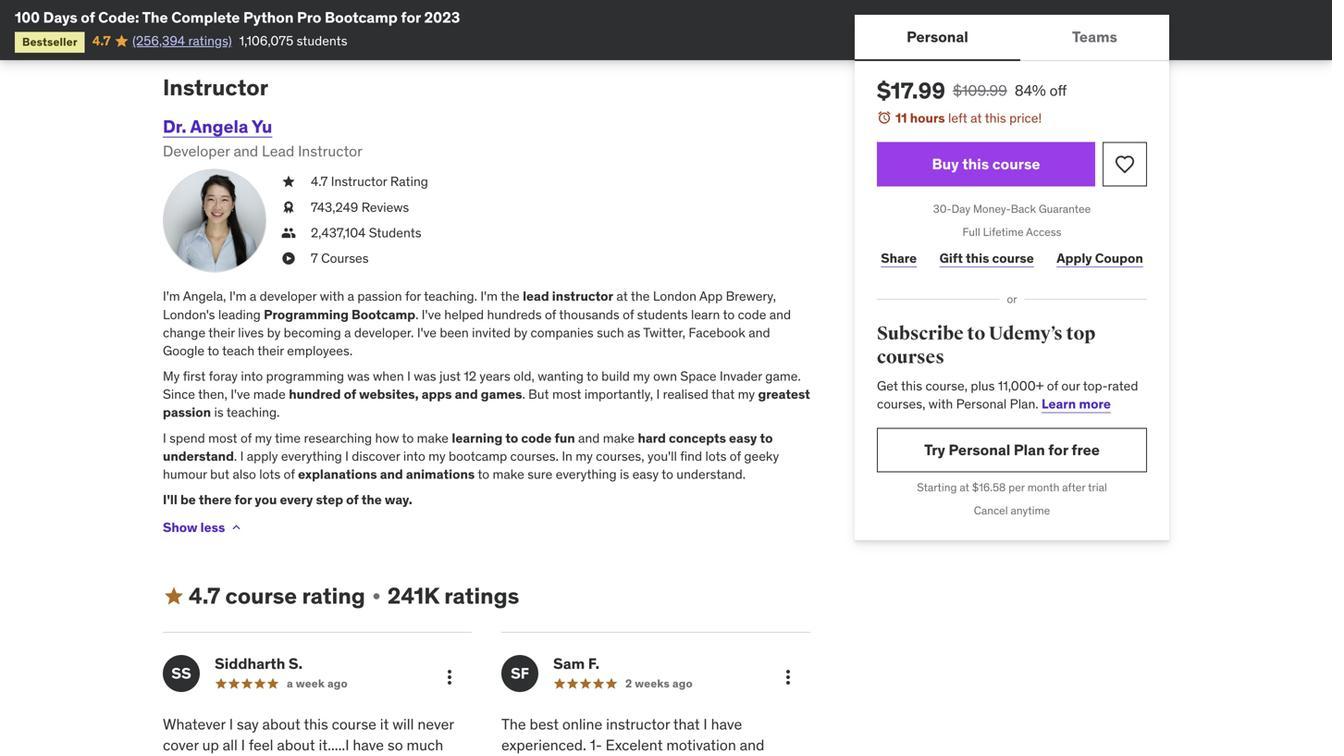 Task type: describe. For each thing, give the bounding box(es) containing it.
london
[[653, 288, 697, 305]]

personal inside get this course, plus 11,000+ of our top-rated courses, with personal plan.
[[957, 396, 1007, 412]]

i spend most of my time researching how to make learning to code fun and make
[[163, 430, 638, 446]]

my
[[163, 368, 180, 385]]

. for learning to code fun
[[234, 448, 237, 465]]

1 horizontal spatial the
[[501, 288, 520, 305]]

learning
[[452, 430, 503, 446]]

course down lifetime
[[993, 250, 1034, 266]]

1 vertical spatial i've
[[417, 324, 437, 341]]

when
[[373, 368, 404, 385]]

foray
[[209, 368, 238, 385]]

12
[[464, 368, 477, 385]]

1 vertical spatial is
[[620, 466, 630, 483]]

try
[[925, 440, 946, 459]]

ago for s.
[[328, 677, 348, 691]]

my up animations
[[429, 448, 446, 465]]

1 i'm from the left
[[163, 288, 180, 305]]

30-day money-back guarantee full lifetime access
[[934, 202, 1091, 239]]

apply coupon
[[1057, 250, 1144, 266]]

3 i'm from the left
[[481, 288, 498, 305]]

my down invader
[[738, 386, 755, 403]]

starting at $16.58 per month after trial cancel anytime
[[917, 480, 1108, 518]]

siddharth s.
[[215, 654, 303, 673]]

google
[[163, 342, 205, 359]]

teams
[[1073, 27, 1118, 46]]

1 vertical spatial most
[[208, 430, 237, 446]]

for left you
[[235, 492, 252, 508]]

0 vertical spatial passion
[[358, 288, 402, 305]]

game.
[[766, 368, 801, 385]]

f.
[[588, 654, 600, 673]]

xsmall image for 7 courses
[[281, 249, 296, 268]]

$17.99 $109.99 84% off
[[877, 77, 1067, 105]]

4.7 for 4.7 course rating
[[189, 582, 220, 610]]

into inside my first foray into programming was when i was just 12 years old, wanting to build my own space invader game. since then, i've made
[[241, 368, 263, 385]]

reviews
[[362, 199, 409, 215]]

0 horizontal spatial easy
[[633, 466, 659, 483]]

but
[[210, 466, 230, 483]]

up
[[202, 736, 219, 754]]

0 horizontal spatial the
[[142, 8, 168, 27]]

this for buy
[[963, 155, 990, 174]]

companies
[[531, 324, 594, 341]]

have inside the best online instructor that i have experienced.
[[711, 715, 743, 734]]

weeks
[[635, 677, 670, 691]]

gift this course
[[940, 250, 1034, 266]]

1 vertical spatial .
[[522, 386, 525, 403]]

hard concepts easy to understand
[[163, 430, 773, 465]]

my right in
[[576, 448, 593, 465]]

0 vertical spatial teaching.
[[424, 288, 478, 305]]

of up apply
[[241, 430, 252, 446]]

it
[[380, 715, 389, 734]]

xsmall image inside show less button
[[229, 520, 244, 535]]

have inside whatever i say about this course it will never cover up all i feel about it.....i have so muc
[[353, 736, 384, 754]]

2 was from the left
[[414, 368, 436, 385]]

whatever
[[163, 715, 226, 734]]

to up 'courses.'
[[506, 430, 519, 446]]

top-
[[1084, 377, 1108, 394]]

build
[[602, 368, 630, 385]]

complete
[[171, 8, 240, 27]]

2 vertical spatial xsmall image
[[369, 589, 384, 604]]

1 vertical spatial everything
[[556, 466, 617, 483]]

easy inside hard concepts easy to understand
[[729, 430, 757, 446]]

at the london app brewery, london's leading
[[163, 288, 776, 323]]

1 vertical spatial about
[[277, 736, 315, 754]]

more
[[1079, 396, 1111, 412]]

. for lead instructor
[[416, 306, 419, 323]]

1 vertical spatial their
[[258, 342, 284, 359]]

share button
[[877, 240, 921, 277]]

additional actions for review by siddharth s. image
[[439, 666, 461, 689]]

angela,
[[183, 288, 226, 305]]

programming bootcamp
[[264, 306, 416, 323]]

hundreds
[[487, 306, 542, 323]]

python
[[243, 8, 294, 27]]

say
[[237, 715, 259, 734]]

sam f.
[[553, 654, 600, 673]]

bootcamp
[[449, 448, 507, 465]]

my up apply
[[255, 430, 272, 446]]

plan
[[1014, 440, 1046, 459]]

0 horizontal spatial lots
[[259, 466, 281, 483]]

1 by from the left
[[267, 324, 281, 341]]

of right hundred
[[344, 386, 356, 403]]

you'll
[[648, 448, 677, 465]]

rating
[[390, 173, 428, 190]]

developer
[[163, 141, 230, 160]]

7
[[311, 250, 318, 266]]

week
[[296, 677, 325, 691]]

step
[[316, 492, 343, 508]]

is teaching.
[[211, 404, 280, 421]]

(256,394
[[132, 32, 185, 49]]

coupon
[[1096, 250, 1144, 266]]

to right how
[[402, 430, 414, 446]]

learn
[[1042, 396, 1077, 412]]

hard
[[638, 430, 666, 446]]

teams button
[[1021, 15, 1170, 59]]

1 horizontal spatial lots
[[706, 448, 727, 465]]

2 vertical spatial personal
[[949, 440, 1011, 459]]

0 horizontal spatial students
[[297, 32, 348, 49]]

instructor inside the best online instructor that i have experienced.
[[606, 715, 670, 734]]

2 by from the left
[[514, 324, 528, 341]]

for left 2023
[[401, 8, 421, 27]]

london's
[[163, 306, 215, 323]]

of up i'll be there for you every step of the way.
[[284, 466, 295, 483]]

i'll be there for you every step of the way.
[[163, 492, 413, 508]]

developer
[[260, 288, 317, 305]]

11 hours left at this price!
[[896, 110, 1042, 126]]

leading
[[218, 306, 261, 323]]

explanations and animations to make sure everything is easy to understand.
[[298, 466, 746, 483]]

our
[[1062, 377, 1081, 394]]

it.....i
[[319, 736, 349, 754]]

angela
[[190, 115, 248, 137]]

buy
[[932, 155, 959, 174]]

buy this course button
[[877, 142, 1096, 187]]

this for get
[[901, 377, 923, 394]]

dr.
[[163, 115, 187, 137]]

teach
[[222, 342, 255, 359]]

learn more
[[1042, 396, 1111, 412]]

of inside get this course, plus 11,000+ of our top-rated courses, with personal plan.
[[1047, 377, 1059, 394]]

4.7 for 4.7 instructor rating
[[311, 173, 328, 190]]

1 vertical spatial bootcamp
[[352, 306, 416, 323]]

to up the facebook
[[723, 306, 735, 323]]

of up companies
[[545, 306, 556, 323]]

lifetime
[[983, 225, 1024, 239]]

30-
[[934, 202, 952, 216]]

made
[[253, 386, 286, 403]]

the inside the best online instructor that i have experienced.
[[502, 715, 526, 734]]

space
[[681, 368, 717, 385]]

change
[[163, 324, 206, 341]]

241k
[[388, 582, 440, 610]]

learn more link
[[1042, 396, 1111, 412]]

get
[[877, 377, 899, 394]]

0 horizontal spatial the
[[362, 492, 382, 508]]

yu
[[252, 115, 272, 137]]

apply
[[247, 448, 278, 465]]

everything inside the . i apply everything i discover into my bootcamp courses. in my courses, you'll find lots of geeky humour but also lots of
[[281, 448, 342, 465]]

100
[[15, 8, 40, 27]]

code inside . i've helped hundreds of thousands of students learn to code and change their lives by becoming a developer. i've been invited by companies such as twitter, facebook and google to teach their employees.
[[738, 306, 767, 323]]

first
[[183, 368, 206, 385]]

games
[[481, 386, 522, 403]]

invader
[[720, 368, 763, 385]]

to inside hard concepts easy to understand
[[760, 430, 773, 446]]

0 vertical spatial i've
[[422, 306, 441, 323]]

2 i'm from the left
[[229, 288, 247, 305]]

0 vertical spatial about
[[262, 715, 301, 734]]

after
[[1063, 480, 1086, 495]]

of up as
[[623, 306, 634, 323]]

course inside whatever i say about this course it will never cover up all i feel about it.....i have so muc
[[332, 715, 377, 734]]



Task type: locate. For each thing, give the bounding box(es) containing it.
code down brewery,
[[738, 306, 767, 323]]

course up it.....i
[[332, 715, 377, 734]]

greatest passion
[[163, 386, 810, 421]]

sam
[[553, 654, 585, 673]]

this left price!
[[985, 110, 1007, 126]]

students down pro
[[297, 32, 348, 49]]

learn
[[691, 306, 720, 323]]

4.7 down code:
[[92, 32, 111, 49]]

for
[[401, 8, 421, 27], [405, 288, 421, 305], [1049, 440, 1069, 459], [235, 492, 252, 508]]

1 horizontal spatial most
[[552, 386, 582, 403]]

1 horizontal spatial teaching.
[[424, 288, 478, 305]]

course up siddharth s.
[[225, 582, 297, 610]]

with down course,
[[929, 396, 954, 412]]

1 vertical spatial with
[[929, 396, 954, 412]]

make up animations
[[417, 430, 449, 446]]

by down hundreds
[[514, 324, 528, 341]]

and inside dr. angela yu developer and lead instructor
[[234, 141, 258, 160]]

into inside the . i apply everything i discover into my bootcamp courses. in my courses, you'll find lots of geeky humour but also lots of
[[403, 448, 426, 465]]

0 horizontal spatial was
[[347, 368, 370, 385]]

this inside get this course, plus 11,000+ of our top-rated courses, with personal plan.
[[901, 377, 923, 394]]

tab list
[[855, 15, 1170, 61]]

i inside my first foray into programming was when i was just 12 years old, wanting to build my own space invader game. since then, i've made
[[407, 368, 411, 385]]

1 horizontal spatial make
[[493, 466, 525, 483]]

i've up is teaching.
[[231, 386, 250, 403]]

1 ago from the left
[[328, 677, 348, 691]]

. inside the . i apply everything i discover into my bootcamp courses. in my courses, you'll find lots of geeky humour but also lots of
[[234, 448, 237, 465]]

make
[[417, 430, 449, 446], [603, 430, 635, 446], [493, 466, 525, 483]]

0 vertical spatial their
[[208, 324, 235, 341]]

2 horizontal spatial 4.7
[[311, 173, 328, 190]]

4.7 up 743,249 in the top left of the page
[[311, 173, 328, 190]]

to down bootcamp
[[478, 466, 490, 483]]

easy up "geeky"
[[729, 430, 757, 446]]

1 horizontal spatial ago
[[673, 677, 693, 691]]

2 weeks ago
[[626, 677, 693, 691]]

invited
[[472, 324, 511, 341]]

into down i spend most of my time researching how to make learning to code fun and make
[[403, 448, 426, 465]]

that down invader
[[712, 386, 735, 403]]

0 vertical spatial personal
[[907, 27, 969, 46]]

0 horizontal spatial into
[[241, 368, 263, 385]]

courses, down get
[[877, 396, 926, 412]]

0 vertical spatial .
[[416, 306, 419, 323]]

trial
[[1088, 480, 1108, 495]]

743,249
[[311, 199, 358, 215]]

2 vertical spatial 4.7
[[189, 582, 220, 610]]

2 horizontal spatial at
[[971, 110, 982, 126]]

1 vertical spatial the
[[502, 715, 526, 734]]

for left free
[[1049, 440, 1069, 459]]

medium image
[[163, 585, 185, 608]]

instructor
[[163, 74, 268, 102], [298, 141, 363, 160], [331, 173, 387, 190]]

0 vertical spatial instructor
[[163, 74, 268, 102]]

2 horizontal spatial i'm
[[481, 288, 498, 305]]

i inside the best online instructor that i have experienced.
[[704, 715, 708, 734]]

0 vertical spatial easy
[[729, 430, 757, 446]]

to left teach
[[208, 342, 219, 359]]

i've inside my first foray into programming was when i was just 12 years old, wanting to build my own space invader game. since then, i've made
[[231, 386, 250, 403]]

students up twitter,
[[637, 306, 688, 323]]

4.7 instructor rating
[[311, 173, 428, 190]]

0 vertical spatial with
[[320, 288, 344, 305]]

with inside get this course, plus 11,000+ of our top-rated courses, with personal plan.
[[929, 396, 954, 412]]

0 horizontal spatial by
[[267, 324, 281, 341]]

0 vertical spatial students
[[297, 32, 348, 49]]

instructor down the 2
[[606, 715, 670, 734]]

personal up the $16.58
[[949, 440, 1011, 459]]

. down i'm angela, i'm a developer with a passion for teaching. i'm the lead instructor
[[416, 306, 419, 323]]

this right gift
[[966, 250, 990, 266]]

0 horizontal spatial code
[[521, 430, 552, 446]]

bestseller
[[22, 35, 77, 49]]

1 horizontal spatial with
[[929, 396, 954, 412]]

0 horizontal spatial .
[[234, 448, 237, 465]]

spend
[[169, 430, 205, 446]]

was up 'apps'
[[414, 368, 436, 385]]

1 horizontal spatial was
[[414, 368, 436, 385]]

so
[[388, 736, 403, 754]]

students inside . i've helped hundreds of thousands of students learn to code and change their lives by becoming a developer. i've been invited by companies such as twitter, facebook and google to teach their employees.
[[637, 306, 688, 323]]

at inside 'starting at $16.58 per month after trial cancel anytime'
[[960, 480, 970, 495]]

to up "geeky"
[[760, 430, 773, 446]]

1 horizontal spatial that
[[712, 386, 735, 403]]

0 horizontal spatial is
[[214, 404, 224, 421]]

students
[[297, 32, 348, 49], [637, 306, 688, 323]]

to left udemy's
[[967, 323, 986, 345]]

alarm image
[[877, 110, 892, 125]]

this inside button
[[963, 155, 990, 174]]

0 vertical spatial bootcamp
[[325, 8, 398, 27]]

xsmall image left 2,437,104
[[281, 224, 296, 242]]

hours
[[910, 110, 946, 126]]

0 horizontal spatial most
[[208, 430, 237, 446]]

1 vertical spatial instructor
[[298, 141, 363, 160]]

instructor inside dr. angela yu developer and lead instructor
[[298, 141, 363, 160]]

0 vertical spatial most
[[552, 386, 582, 403]]

1 vertical spatial easy
[[633, 466, 659, 483]]

1 horizontal spatial at
[[960, 480, 970, 495]]

xsmall image right less
[[229, 520, 244, 535]]

whatever i say about this course it will never cover up all i feel about it.....i have so muc
[[163, 715, 470, 754]]

2 vertical spatial at
[[960, 480, 970, 495]]

0 vertical spatial have
[[711, 715, 743, 734]]

lots down apply
[[259, 466, 281, 483]]

i'm up leading
[[229, 288, 247, 305]]

2 horizontal spatial make
[[603, 430, 635, 446]]

1 horizontal spatial code
[[738, 306, 767, 323]]

1 horizontal spatial .
[[416, 306, 419, 323]]

sf
[[511, 664, 529, 683]]

1 vertical spatial at
[[617, 288, 628, 305]]

animations
[[406, 466, 475, 483]]

1 horizontal spatial into
[[403, 448, 426, 465]]

1 horizontal spatial courses,
[[877, 396, 926, 412]]

1 horizontal spatial xsmall image
[[281, 173, 296, 191]]

that inside the best online instructor that i have experienced.
[[674, 715, 700, 734]]

a down programming bootcamp
[[344, 324, 351, 341]]

0 horizontal spatial ago
[[328, 677, 348, 691]]

4.7 for 4.7
[[92, 32, 111, 49]]

2 xsmall image from the top
[[281, 224, 296, 242]]

1 horizontal spatial the
[[502, 715, 526, 734]]

i've
[[422, 306, 441, 323], [417, 324, 437, 341], [231, 386, 250, 403]]

1 vertical spatial instructor
[[606, 715, 670, 734]]

online
[[563, 715, 603, 734]]

all
[[223, 736, 238, 754]]

left
[[949, 110, 968, 126]]

most up the understand on the bottom left of the page
[[208, 430, 237, 446]]

0 vertical spatial into
[[241, 368, 263, 385]]

every
[[280, 492, 313, 508]]

best
[[530, 715, 559, 734]]

courses
[[877, 346, 945, 369]]

to inside my first foray into programming was when i was just 12 years old, wanting to build my own space invader game. since then, i've made
[[587, 368, 599, 385]]

courses, inside the . i apply everything i discover into my bootcamp courses. in my courses, you'll find lots of geeky humour but also lots of
[[596, 448, 645, 465]]

0 vertical spatial xsmall image
[[281, 173, 296, 191]]

for up developer.
[[405, 288, 421, 305]]

course inside button
[[993, 155, 1041, 174]]

then,
[[198, 386, 228, 403]]

1 vertical spatial teaching.
[[227, 404, 280, 421]]

into
[[241, 368, 263, 385], [403, 448, 426, 465]]

instructor up dr. angela yu link
[[163, 74, 268, 102]]

courses, inside get this course, plus 11,000+ of our top-rated courses, with personal plan.
[[877, 396, 926, 412]]

top
[[1067, 323, 1096, 345]]

1 xsmall image from the top
[[281, 198, 296, 216]]

ago right weeks at the bottom
[[673, 677, 693, 691]]

that down 2 weeks ago
[[674, 715, 700, 734]]

xsmall image for 2,437,104 students
[[281, 224, 296, 242]]

(256,394 ratings)
[[132, 32, 232, 49]]

2 vertical spatial i've
[[231, 386, 250, 403]]

i'm up helped
[[481, 288, 498, 305]]

access
[[1027, 225, 1062, 239]]

$109.99
[[953, 81, 1008, 100]]

xsmall image left 241k
[[369, 589, 384, 604]]

2 vertical spatial instructor
[[331, 173, 387, 190]]

0 vertical spatial at
[[971, 110, 982, 126]]

importantly,
[[585, 386, 653, 403]]

0 vertical spatial instructor
[[552, 288, 614, 305]]

students
[[369, 224, 422, 241]]

be
[[180, 492, 196, 508]]

the left way.
[[362, 492, 382, 508]]

0 horizontal spatial make
[[417, 430, 449, 446]]

explanations
[[298, 466, 377, 483]]

code up 'courses.'
[[521, 430, 552, 446]]

this right get
[[901, 377, 923, 394]]

of right days
[[81, 8, 95, 27]]

twitter,
[[643, 324, 686, 341]]

xsmall image left the 7
[[281, 249, 296, 268]]

1 vertical spatial courses,
[[596, 448, 645, 465]]

1 vertical spatial into
[[403, 448, 426, 465]]

. inside . i've helped hundreds of thousands of students learn to code and change their lives by becoming a developer. i've been invited by companies such as twitter, facebook and google to teach their employees.
[[416, 306, 419, 323]]

this for gift
[[966, 250, 990, 266]]

0 vertical spatial the
[[142, 8, 168, 27]]

easy down you'll
[[633, 466, 659, 483]]

1 horizontal spatial by
[[514, 324, 528, 341]]

instructor up thousands
[[552, 288, 614, 305]]

a up leading
[[250, 288, 257, 305]]

1 horizontal spatial their
[[258, 342, 284, 359]]

0 horizontal spatial xsmall image
[[229, 520, 244, 535]]

you
[[255, 492, 277, 508]]

was
[[347, 368, 370, 385], [414, 368, 436, 385]]

2 ago from the left
[[673, 677, 693, 691]]

days
[[43, 8, 77, 27]]

of left "geeky"
[[730, 448, 741, 465]]

1 horizontal spatial is
[[620, 466, 630, 483]]

0 vertical spatial xsmall image
[[281, 198, 296, 216]]

this inside whatever i say about this course it will never cover up all i feel about it.....i have so muc
[[304, 715, 328, 734]]

per
[[1009, 480, 1025, 495]]

instructor
[[552, 288, 614, 305], [606, 715, 670, 734]]

1 horizontal spatial everything
[[556, 466, 617, 483]]

the
[[142, 8, 168, 27], [502, 715, 526, 734]]

ago for f.
[[673, 677, 693, 691]]

siddharth
[[215, 654, 285, 673]]

most down wanting
[[552, 386, 582, 403]]

course up back
[[993, 155, 1041, 174]]

0 horizontal spatial everything
[[281, 448, 342, 465]]

a left week
[[287, 677, 293, 691]]

courses, down hard
[[596, 448, 645, 465]]

0 vertical spatial lots
[[706, 448, 727, 465]]

hundred of websites, apps and games . but most importantly, i realised that my
[[289, 386, 758, 403]]

with up programming bootcamp
[[320, 288, 344, 305]]

show less button
[[163, 509, 244, 546]]

0 vertical spatial is
[[214, 404, 224, 421]]

the up hundreds
[[501, 288, 520, 305]]

s.
[[289, 654, 303, 673]]

0 horizontal spatial teaching.
[[227, 404, 280, 421]]

xsmall image
[[281, 173, 296, 191], [229, 520, 244, 535], [369, 589, 384, 604]]

i've up 'been'
[[422, 306, 441, 323]]

additional actions for review by sam f. image
[[777, 666, 800, 689]]

years
[[480, 368, 511, 385]]

personal down plus
[[957, 396, 1007, 412]]

personal up the $17.99
[[907, 27, 969, 46]]

cancel
[[974, 503, 1008, 518]]

plus
[[971, 377, 995, 394]]

the up (256,394
[[142, 8, 168, 27]]

teaching. down 'made'
[[227, 404, 280, 421]]

1 horizontal spatial easy
[[729, 430, 757, 446]]

i've left 'been'
[[417, 324, 437, 341]]

dr. angela yu developer and lead instructor
[[163, 115, 363, 160]]

my inside my first foray into programming was when i was just 12 years old, wanting to build my own space invader game. since then, i've made
[[633, 368, 650, 385]]

subscribe
[[877, 323, 964, 345]]

0 horizontal spatial with
[[320, 288, 344, 305]]

2
[[626, 677, 633, 691]]

1 was from the left
[[347, 368, 370, 385]]

tab list containing personal
[[855, 15, 1170, 61]]

by right "lives"
[[267, 324, 281, 341]]

bootcamp up developer.
[[352, 306, 416, 323]]

2,437,104 students
[[311, 224, 422, 241]]

1 vertical spatial passion
[[163, 404, 211, 421]]

0 horizontal spatial have
[[353, 736, 384, 754]]

off
[[1050, 81, 1067, 100]]

a inside . i've helped hundreds of thousands of students learn to code and change their lives by becoming a developer. i've been invited by companies such as twitter, facebook and google to teach their employees.
[[344, 324, 351, 341]]

to left build
[[587, 368, 599, 385]]

their up teach
[[208, 324, 235, 341]]

xsmall image down lead
[[281, 173, 296, 191]]

back
[[1011, 202, 1037, 216]]

1 vertical spatial have
[[353, 736, 384, 754]]

my left own
[[633, 368, 650, 385]]

was left when
[[347, 368, 370, 385]]

wishlist image
[[1114, 153, 1136, 175]]

the
[[501, 288, 520, 305], [631, 288, 650, 305], [362, 492, 382, 508]]

their down "lives"
[[258, 342, 284, 359]]

try personal plan for free
[[925, 440, 1100, 459]]

1 vertical spatial students
[[637, 306, 688, 323]]

at up thousands
[[617, 288, 628, 305]]

1 vertical spatial xsmall image
[[229, 520, 244, 535]]

2 vertical spatial xsmall image
[[281, 249, 296, 268]]

xsmall image for 743,249 reviews
[[281, 198, 296, 216]]

personal inside button
[[907, 27, 969, 46]]

$17.99
[[877, 77, 946, 105]]

teaching. up helped
[[424, 288, 478, 305]]

1,106,075 students
[[239, 32, 348, 49]]

to inside subscribe to udemy's top courses
[[967, 323, 986, 345]]

dr. angela yu image
[[163, 169, 267, 273]]

passion inside greatest passion
[[163, 404, 211, 421]]

a up programming bootcamp
[[348, 288, 354, 305]]

of right the step
[[346, 492, 359, 508]]

0 vertical spatial 4.7
[[92, 32, 111, 49]]

1 horizontal spatial i'm
[[229, 288, 247, 305]]

geeky
[[744, 448, 779, 465]]

0 horizontal spatial their
[[208, 324, 235, 341]]

at left the $16.58
[[960, 480, 970, 495]]

2,437,104
[[311, 224, 366, 241]]

.
[[416, 306, 419, 323], [522, 386, 525, 403], [234, 448, 237, 465]]

money-
[[974, 202, 1011, 216]]

have
[[711, 715, 743, 734], [353, 736, 384, 754]]

3 xsmall image from the top
[[281, 249, 296, 268]]

ago
[[328, 677, 348, 691], [673, 677, 693, 691]]

1 horizontal spatial passion
[[358, 288, 402, 305]]

1 vertical spatial lots
[[259, 466, 281, 483]]

that
[[712, 386, 735, 403], [674, 715, 700, 734]]

743,249 reviews
[[311, 199, 409, 215]]

1 horizontal spatial have
[[711, 715, 743, 734]]

lots up the understand.
[[706, 448, 727, 465]]

discover
[[352, 448, 400, 465]]

less
[[201, 519, 225, 536]]

0 vertical spatial that
[[712, 386, 735, 403]]

about up feel
[[262, 715, 301, 734]]

their
[[208, 324, 235, 341], [258, 342, 284, 359]]

1 vertical spatial 4.7
[[311, 173, 328, 190]]

1 vertical spatial that
[[674, 715, 700, 734]]

try personal plan for free link
[[877, 428, 1148, 472]]

about right feel
[[277, 736, 315, 754]]

1 vertical spatial xsmall image
[[281, 224, 296, 242]]

apply
[[1057, 250, 1093, 266]]

this up it.....i
[[304, 715, 328, 734]]

0 horizontal spatial courses,
[[596, 448, 645, 465]]

xsmall image
[[281, 198, 296, 216], [281, 224, 296, 242], [281, 249, 296, 268]]

xsmall image left 743,249 in the top left of the page
[[281, 198, 296, 216]]

to down you'll
[[662, 466, 674, 483]]

ago right week
[[328, 677, 348, 691]]

1 horizontal spatial students
[[637, 306, 688, 323]]

the left london at the top of page
[[631, 288, 650, 305]]

0 vertical spatial courses,
[[877, 396, 926, 412]]

. up also
[[234, 448, 237, 465]]

2 vertical spatial .
[[234, 448, 237, 465]]

make left sure
[[493, 466, 525, 483]]

1 vertical spatial personal
[[957, 396, 1007, 412]]

0 vertical spatial code
[[738, 306, 767, 323]]

the inside at the london app brewery, london's leading
[[631, 288, 650, 305]]

at inside at the london app brewery, london's leading
[[617, 288, 628, 305]]

by
[[267, 324, 281, 341], [514, 324, 528, 341]]

of left our
[[1047, 377, 1059, 394]]

anytime
[[1011, 503, 1051, 518]]

. left but
[[522, 386, 525, 403]]

bootcamp right pro
[[325, 8, 398, 27]]

time
[[275, 430, 301, 446]]

the left best in the left of the page
[[502, 715, 526, 734]]

instructor up 4.7 instructor rating at the left
[[298, 141, 363, 160]]



Task type: vqa. For each thing, say whether or not it's contained in the screenshot.
AT THE LONDON APP BREWERY, LONDON'S LEADING
yes



